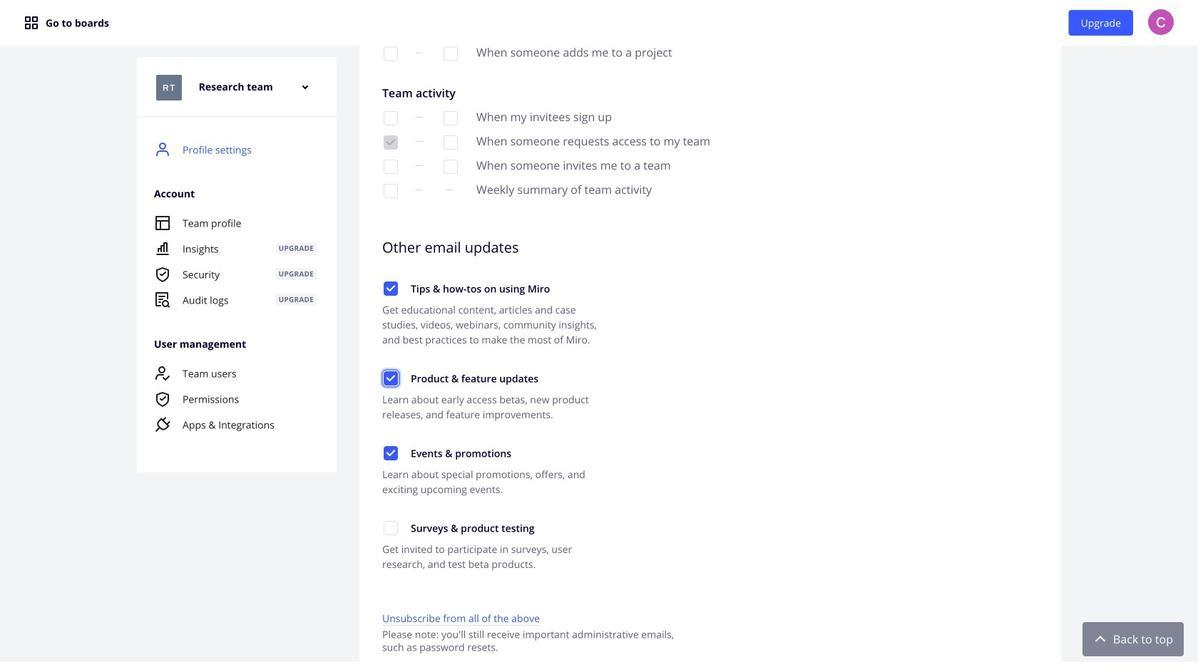 Task type: locate. For each thing, give the bounding box(es) containing it.
menu bar element
[[0, 0, 1199, 46]]

4 notifications via slack button from the top
[[442, 158, 459, 176]]

2 notifications via slack button from the top
[[442, 110, 459, 127]]

notifications via slack button for 2nd the notifications via email button from the top
[[442, 110, 459, 127]]

3 notifications via slack button from the top
[[442, 134, 459, 151]]

notifications via slack button for third the notifications via email button from the top of the page
[[442, 134, 459, 151]]

Notifications via slack button
[[442, 45, 459, 62], [442, 110, 459, 127], [442, 134, 459, 151], [442, 158, 459, 176]]

2 notifications via email button from the top
[[382, 110, 400, 127]]

None button
[[382, 280, 400, 298], [382, 370, 400, 387], [382, 445, 400, 462], [382, 520, 400, 537], [382, 280, 400, 298], [382, 370, 400, 387], [382, 445, 400, 462], [382, 520, 400, 537]]

Notifications via email button
[[382, 45, 400, 62], [382, 110, 400, 127], [382, 134, 400, 151], [382, 158, 400, 176], [382, 183, 400, 200]]

1 notifications via slack button from the top
[[442, 45, 459, 62]]

spagx image
[[23, 14, 40, 31]]

menu
[[137, 137, 334, 450], [137, 210, 334, 313], [137, 361, 334, 438]]



Task type: vqa. For each thing, say whether or not it's contained in the screenshot.
'Comment' Icon
no



Task type: describe. For each thing, give the bounding box(es) containing it.
notifications via slack button for second the notifications via email button from the bottom of the page
[[442, 158, 459, 176]]

5 notifications via email button from the top
[[382, 183, 400, 200]]

2 menu from the top
[[137, 210, 334, 313]]

user menu: chirpy chipmunk image
[[1149, 9, 1174, 35]]

1 notifications via email button from the top
[[382, 45, 400, 62]]

1 menu from the top
[[137, 137, 334, 450]]

notifications via slack button for 1st the notifications via email button from the top
[[442, 45, 459, 62]]

3 notifications via email button from the top
[[382, 134, 400, 151]]

4 notifications via email button from the top
[[382, 158, 400, 176]]

3 menu from the top
[[137, 361, 334, 438]]



